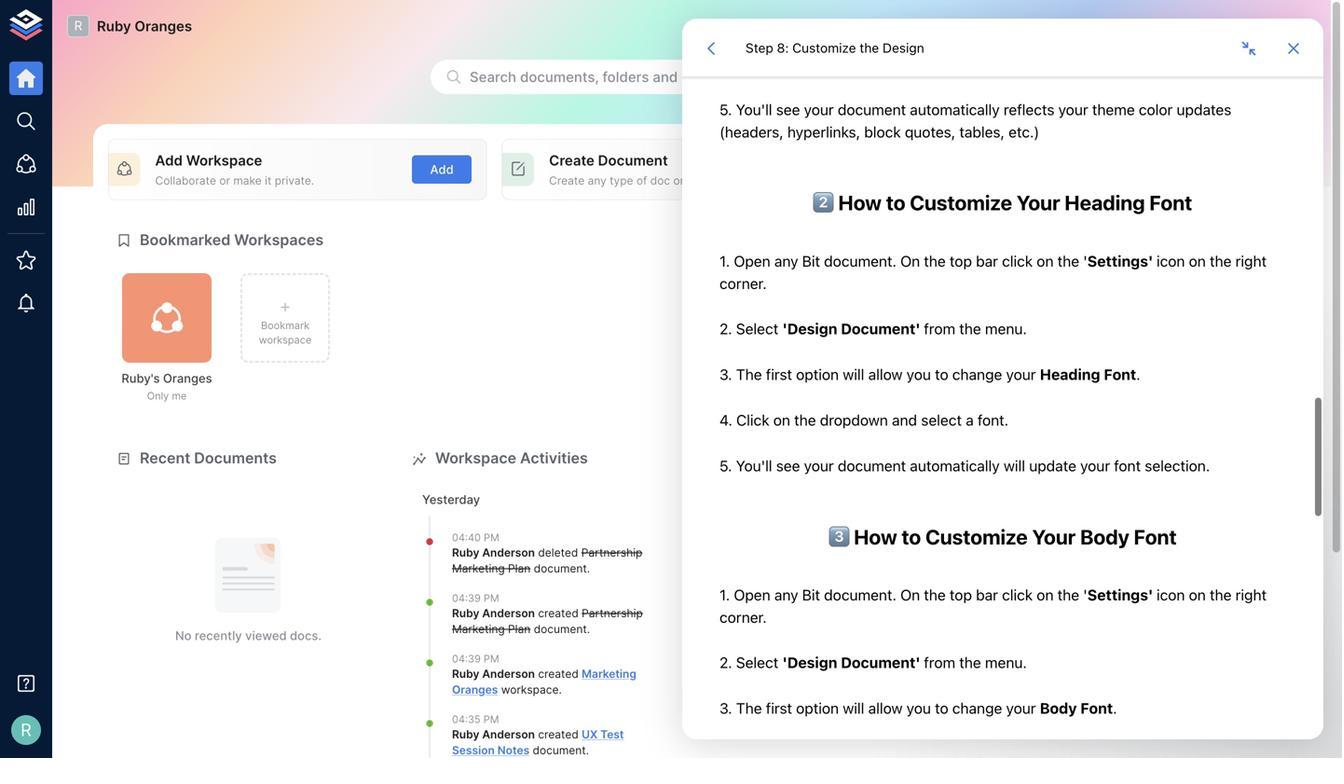 Task type: vqa. For each thing, say whether or not it's contained in the screenshot.
Docs.
yes



Task type: locate. For each thing, give the bounding box(es) containing it.
2 anderson from the top
[[482, 607, 535, 620]]

2 04:39 from the top
[[452, 653, 481, 665]]

workspace down bookmark
[[259, 334, 312, 346]]

2 vertical spatial help image
[[995, 666, 1276, 740]]

ruby anderson created up notes
[[452, 728, 582, 741]]

0 vertical spatial workspace
[[259, 334, 312, 346]]

test
[[601, 728, 624, 741]]

marketing inside the marketing oranges
[[582, 667, 637, 681]]

add for add workspace collaborate or make it private.
[[155, 152, 183, 169]]

1 vertical spatial help image
[[995, 572, 1276, 646]]

or left make in the left of the page
[[219, 174, 230, 187]]

r inside button
[[21, 720, 32, 740]]

0 vertical spatial help image
[[995, 477, 1276, 551]]

only
[[147, 390, 169, 402]]

me
[[172, 390, 187, 402]]

workspace
[[186, 152, 262, 169], [436, 449, 517, 467]]

anderson up workspace .
[[482, 667, 535, 681]]

2 or from the left
[[674, 174, 685, 187]]

0 vertical spatial created
[[538, 607, 579, 620]]

2 partnership marketing plan from the top
[[452, 607, 643, 636]]

r
[[74, 18, 82, 34], [21, 720, 32, 740]]

ruby's oranges only me
[[122, 371, 212, 402]]

!
[[1313, 18, 1317, 35]]

0 vertical spatial 04:39
[[452, 592, 481, 605]]

1 vertical spatial r
[[21, 720, 32, 740]]

marketing down 04:40 pm at left
[[452, 562, 505, 575]]

search
[[470, 69, 517, 85]]

pm
[[484, 532, 500, 544], [484, 592, 500, 605], [484, 653, 500, 665], [484, 714, 499, 726]]

0 horizontal spatial workspace
[[186, 152, 262, 169]]

2 ruby anderson created from the top
[[452, 667, 582, 681]]

bookmarked workspaces
[[140, 231, 324, 249]]

workspace up yesterday
[[436, 449, 517, 467]]

private.
[[275, 174, 314, 187]]

1 vertical spatial created
[[538, 667, 579, 681]]

04:39
[[452, 592, 481, 605], [452, 653, 481, 665]]

deleted
[[538, 546, 579, 560]]

document for 04:39 pm
[[534, 622, 587, 636]]

1 ruby anderson created from the top
[[452, 607, 582, 620]]

plan.
[[1193, 255, 1243, 275]]

document . for 04:39 pm
[[531, 622, 590, 636]]

2 created from the top
[[538, 667, 579, 681]]

workspace .
[[498, 683, 562, 697]]

recent documents
[[140, 449, 277, 467]]

1 or from the left
[[219, 174, 230, 187]]

document . for 04:40 pm
[[531, 562, 590, 575]]

pm right '04:40'
[[484, 532, 500, 544]]

used
[[1082, 324, 1109, 338]]

or right doc
[[674, 174, 685, 187]]

documents
[[1018, 324, 1079, 338], [194, 449, 277, 467]]

add inside add workspace collaborate or make it private.
[[155, 152, 183, 169]]

1 partnership marketing plan from the top
[[452, 546, 643, 575]]

2 vertical spatial oranges
[[452, 683, 498, 697]]

document up the marketing oranges
[[534, 622, 587, 636]]

04:39 pm
[[452, 592, 500, 605], [452, 653, 500, 665]]

04:39 pm up 04:35 pm
[[452, 653, 500, 665]]

0 vertical spatial oranges
[[135, 18, 192, 35]]

pm up workspace .
[[484, 653, 500, 665]]

2 help image from the top
[[995, 572, 1276, 646]]

0 horizontal spatial or
[[219, 174, 230, 187]]

0 vertical spatial ruby anderson created
[[452, 607, 582, 620]]

0 vertical spatial partnership
[[582, 546, 643, 560]]

oranges inside the marketing oranges
[[452, 683, 498, 697]]

workspace activities
[[436, 449, 588, 467]]

ruby anderson created down ruby anderson deleted
[[452, 607, 582, 620]]

04:39 pm for workspace .
[[452, 653, 500, 665]]

marketing up workspace .
[[452, 622, 505, 636]]

notes
[[498, 744, 530, 757]]

type
[[610, 174, 634, 187]]

2 plan from the top
[[508, 622, 531, 636]]

no recently viewed docs.
[[175, 628, 322, 643]]

ux test session notes link
[[452, 728, 624, 757]]

create up "any"
[[549, 152, 595, 169]]

0 vertical spatial marketing
[[452, 562, 505, 575]]

make
[[233, 174, 262, 187]]

1 vertical spatial oranges
[[163, 371, 212, 386]]

add for add
[[430, 162, 454, 177]]

1 vertical spatial workspace
[[501, 683, 559, 697]]

docs.
[[290, 628, 322, 643]]

any
[[588, 174, 607, 187]]

1 horizontal spatial add
[[430, 162, 454, 177]]

ruby oranges
[[97, 18, 192, 35]]

1 vertical spatial ruby anderson created
[[452, 667, 582, 681]]

1 vertical spatial partnership marketing plan
[[452, 607, 643, 636]]

1 vertical spatial document
[[534, 622, 587, 636]]

or inside create document create any type of doc or wiki.
[[674, 174, 685, 187]]

plan up the marketing oranges
[[508, 622, 531, 636]]

0 horizontal spatial documents
[[194, 449, 277, 467]]

plan for created
[[508, 622, 531, 636]]

4 pm from the top
[[484, 714, 499, 726]]

1 horizontal spatial workspace
[[501, 683, 559, 697]]

documents left used on the right top of the page
[[1018, 324, 1079, 338]]

ruby anderson created for marketing
[[452, 667, 582, 681]]

add workspace collaborate or make it private.
[[155, 152, 314, 187]]

partnership marketing plan
[[452, 546, 643, 575], [452, 607, 643, 636]]

0 vertical spatial plan
[[508, 562, 531, 575]]

.
[[587, 562, 590, 575], [587, 622, 590, 636], [559, 683, 562, 697], [586, 744, 589, 757]]

04:39 for workspace
[[452, 653, 481, 665]]

help image
[[995, 477, 1276, 551], [995, 572, 1276, 646], [995, 666, 1276, 740]]

ux
[[582, 728, 598, 741]]

2 04:39 pm from the top
[[452, 653, 500, 665]]

oranges
[[135, 18, 192, 35], [163, 371, 212, 386], [452, 683, 498, 697]]

oranges for ruby's oranges only me
[[163, 371, 212, 386]]

document down ux
[[533, 744, 586, 757]]

plan
[[508, 562, 531, 575], [508, 622, 531, 636]]

document
[[534, 562, 587, 575], [534, 622, 587, 636], [533, 744, 586, 757]]

document . up the marketing oranges
[[531, 622, 590, 636]]

pm right 04:35
[[484, 714, 499, 726]]

marketing
[[452, 562, 505, 575], [452, 622, 505, 636], [582, 667, 637, 681]]

0 vertical spatial 04:39 pm
[[452, 592, 500, 605]]

oranges inside 'ruby's oranges only me'
[[163, 371, 212, 386]]

2 vertical spatial created
[[538, 728, 579, 741]]

plan down ruby anderson deleted
[[508, 562, 531, 575]]

1 04:39 from the top
[[452, 592, 481, 605]]

marketing oranges link
[[452, 667, 637, 697]]

dialog
[[683, 19, 1324, 740]]

documents right recent
[[194, 449, 277, 467]]

and
[[653, 69, 678, 85]]

of
[[637, 174, 648, 187]]

created
[[538, 607, 579, 620], [538, 667, 579, 681], [538, 728, 579, 741]]

created for marketing
[[538, 667, 579, 681]]

documents,
[[520, 69, 599, 85]]

1 create from the top
[[549, 152, 595, 169]]

create
[[549, 152, 595, 169], [549, 174, 585, 187]]

2 vertical spatial ruby anderson created
[[452, 728, 582, 741]]

or
[[219, 174, 230, 187], [674, 174, 685, 187]]

collaborate
[[155, 174, 216, 187]]

session
[[452, 744, 495, 757]]

created up workspace .
[[538, 667, 579, 681]]

created left ux
[[538, 728, 579, 741]]

1 vertical spatial plan
[[508, 622, 531, 636]]

0 vertical spatial r
[[74, 18, 82, 34]]

created down deleted
[[538, 607, 579, 620]]

document . down ux
[[530, 744, 589, 757]]

partnership marketing plan down 04:40 pm at left
[[452, 546, 643, 575]]

0 vertical spatial partnership marketing plan
[[452, 546, 643, 575]]

workspace up ux test session notes link
[[501, 683, 559, 697]]

04:39 up 04:35
[[452, 653, 481, 665]]

ruby
[[97, 18, 131, 35], [1279, 18, 1313, 35], [452, 546, 480, 560], [452, 607, 480, 620], [452, 667, 480, 681], [452, 728, 480, 741]]

0 horizontal spatial workspace
[[259, 334, 312, 346]]

0 horizontal spatial add
[[155, 152, 183, 169]]

workspace inside add workspace collaborate or make it private.
[[186, 152, 262, 169]]

anderson down 04:40 pm at left
[[482, 546, 535, 560]]

recently favorited
[[731, 449, 866, 467]]

recently
[[731, 449, 794, 467]]

1 plan from the top
[[508, 562, 531, 575]]

favorited
[[798, 449, 866, 467]]

anderson down ruby anderson deleted
[[482, 607, 535, 620]]

0 vertical spatial create
[[549, 152, 595, 169]]

bookmark workspace button
[[241, 273, 330, 363]]

document down deleted
[[534, 562, 587, 575]]

3 created from the top
[[538, 728, 579, 741]]

partnership marketing plan up the marketing oranges
[[452, 607, 643, 636]]

anderson up notes
[[482, 728, 535, 741]]

created for ux
[[538, 728, 579, 741]]

add button
[[412, 155, 472, 184]]

workspaces
[[234, 231, 324, 249]]

0 horizontal spatial r
[[21, 720, 32, 740]]

1 04:39 pm from the top
[[452, 592, 500, 605]]

doc
[[651, 174, 671, 187]]

r button
[[6, 710, 47, 751]]

oranges for marketing oranges
[[452, 683, 498, 697]]

document for 04:35 pm
[[533, 744, 586, 757]]

workspace
[[259, 334, 312, 346], [501, 683, 559, 697]]

bookmark workspace
[[259, 320, 312, 346]]

2 vertical spatial document .
[[530, 744, 589, 757]]

add
[[155, 152, 183, 169], [430, 162, 454, 177]]

activities
[[520, 449, 588, 467]]

0 vertical spatial document .
[[531, 562, 590, 575]]

partnership
[[582, 546, 643, 560], [582, 607, 643, 620]]

1 vertical spatial partnership
[[582, 607, 643, 620]]

0 vertical spatial workspace
[[186, 152, 262, 169]]

anderson
[[482, 546, 535, 560], [482, 607, 535, 620], [482, 667, 535, 681], [482, 728, 535, 741]]

1 vertical spatial workspace
[[436, 449, 517, 467]]

1 horizontal spatial or
[[674, 174, 685, 187]]

04:39 pm down 04:40 pm at left
[[452, 592, 500, 605]]

create left "any"
[[549, 174, 585, 187]]

04:39 down '04:40'
[[452, 592, 481, 605]]

1 vertical spatial 04:39 pm
[[452, 653, 500, 665]]

add inside button
[[430, 162, 454, 177]]

oranges for ruby oranges
[[135, 18, 192, 35]]

document . down deleted
[[531, 562, 590, 575]]

2 vertical spatial document
[[533, 744, 586, 757]]

workspace up make in the left of the page
[[186, 152, 262, 169]]

0 vertical spatial document
[[534, 562, 587, 575]]

2 vertical spatial marketing
[[582, 667, 637, 681]]

search documents, folders and workspaces... button
[[431, 60, 953, 94]]

document .
[[531, 562, 590, 575], [531, 622, 590, 636], [530, 744, 589, 757]]

1 vertical spatial 04:39
[[452, 653, 481, 665]]

1 horizontal spatial documents
[[1018, 324, 1079, 338]]

1 vertical spatial marketing
[[452, 622, 505, 636]]

1 vertical spatial create
[[549, 174, 585, 187]]

ruby anderson created up workspace .
[[452, 667, 582, 681]]

1 help image from the top
[[995, 477, 1276, 551]]

bookmark
[[261, 320, 310, 332]]

ruby anderson created
[[452, 607, 582, 620], [452, 667, 582, 681], [452, 728, 582, 741]]

pm down ruby anderson deleted
[[484, 592, 500, 605]]

marketing up test
[[582, 667, 637, 681]]

folders
[[603, 69, 650, 85]]

3 ruby anderson created from the top
[[452, 728, 582, 741]]

0 vertical spatial documents
[[1018, 324, 1079, 338]]

partnership marketing plan for deleted
[[452, 546, 643, 575]]

1 vertical spatial document .
[[531, 622, 590, 636]]



Task type: describe. For each thing, give the bounding box(es) containing it.
viewed
[[245, 628, 287, 643]]

1 anderson from the top
[[482, 546, 535, 560]]

document . for 04:35 pm
[[530, 744, 589, 757]]

recently
[[195, 628, 242, 643]]

3 help image from the top
[[995, 666, 1276, 740]]

1 pm from the top
[[484, 532, 500, 544]]

04:35
[[452, 714, 481, 726]]

ux test session notes
[[452, 728, 624, 757]]

partnership for created
[[582, 607, 643, 620]]

marketing oranges
[[452, 667, 637, 697]]

plan for deleted
[[508, 562, 531, 575]]

free
[[1148, 255, 1189, 275]]

04:39 pm for document .
[[452, 592, 500, 605]]

1 created from the top
[[538, 607, 579, 620]]

ruby anderson created for ux
[[452, 728, 582, 741]]

3 pm from the top
[[484, 653, 500, 665]]

2 create from the top
[[549, 174, 585, 187]]

04:39 for document
[[452, 592, 481, 605]]

create document create any type of doc or wiki.
[[549, 152, 711, 187]]

you
[[1028, 255, 1058, 275]]

hi ruby !
[[1261, 18, 1317, 35]]

are
[[1062, 255, 1088, 275]]

hi
[[1261, 18, 1275, 35]]

4 anderson from the top
[[482, 728, 535, 741]]

bookmarked
[[140, 231, 231, 249]]

04:40
[[452, 532, 481, 544]]

1 horizontal spatial workspace
[[436, 449, 517, 467]]

on
[[1092, 255, 1113, 275]]

ruby anderson deleted
[[452, 546, 582, 560]]

marketing for ruby anderson deleted
[[452, 562, 505, 575]]

partnership marketing plan for created
[[452, 607, 643, 636]]

3 anderson from the top
[[482, 667, 535, 681]]

document
[[598, 152, 668, 169]]

no
[[175, 628, 192, 643]]

documents used
[[1018, 324, 1109, 338]]

2 pm from the top
[[484, 592, 500, 605]]

ruby's
[[122, 371, 160, 386]]

or inside add workspace collaborate or make it private.
[[219, 174, 230, 187]]

workspace inside button
[[259, 334, 312, 346]]

04:40 pm
[[452, 532, 500, 544]]

wiki.
[[688, 174, 711, 187]]

the
[[1117, 255, 1144, 275]]

search documents, folders and workspaces...
[[470, 69, 775, 85]]

marketing for ruby anderson created
[[452, 622, 505, 636]]

1 horizontal spatial r
[[74, 18, 82, 34]]

04:35 pm
[[452, 714, 499, 726]]

partnership for deleted
[[582, 546, 643, 560]]

yesterday
[[422, 492, 480, 507]]

document for 04:40 pm
[[534, 562, 587, 575]]

1 vertical spatial documents
[[194, 449, 277, 467]]

you are on the free plan.
[[1028, 255, 1243, 275]]

recent
[[140, 449, 191, 467]]

workspaces...
[[682, 69, 775, 85]]

it
[[265, 174, 272, 187]]



